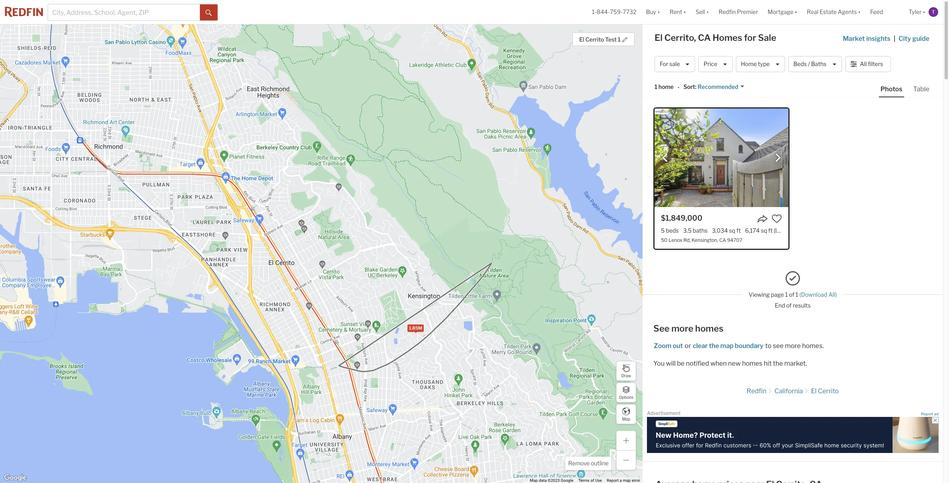 Task type: locate. For each thing, give the bounding box(es) containing it.
more right see
[[786, 342, 801, 350]]

▾ right sell
[[707, 9, 710, 15]]

homes up clear
[[696, 324, 724, 334]]

hit
[[765, 360, 772, 368]]

1 vertical spatial cerrito
[[819, 388, 840, 395]]

2 horizontal spatial el
[[812, 388, 817, 395]]

clear
[[693, 342, 708, 350]]

ft left (lot) at the right top of the page
[[769, 227, 773, 234]]

ft up 94707
[[737, 227, 741, 234]]

0 horizontal spatial more
[[672, 324, 694, 334]]

cerrito for el cerrito test 1
[[586, 36, 605, 43]]

options button
[[617, 383, 637, 403]]

premier
[[738, 9, 759, 15]]

homes.
[[803, 342, 825, 350]]

1 horizontal spatial report
[[922, 412, 934, 417]]

recommended
[[698, 84, 739, 90]]

1 vertical spatial more
[[786, 342, 801, 350]]

favorite button image
[[772, 214, 783, 224]]

cerrito left test
[[586, 36, 605, 43]]

sell
[[696, 9, 706, 15]]

next button image
[[775, 154, 783, 162]]

3.5
[[684, 227, 692, 234]]

california
[[775, 388, 804, 395]]

user photo image
[[929, 7, 939, 17]]

redfin premier
[[719, 9, 759, 15]]

0 vertical spatial more
[[672, 324, 694, 334]]

1 right test
[[618, 36, 621, 43]]

report
[[922, 412, 934, 417], [607, 479, 619, 483]]

more
[[672, 324, 694, 334], [786, 342, 801, 350]]

of right end
[[787, 302, 792, 309]]

(download all) link
[[800, 291, 838, 298]]

0 horizontal spatial el
[[580, 36, 585, 43]]

0 vertical spatial ca
[[699, 32, 711, 43]]

5 ▾ from the left
[[859, 9, 861, 15]]

sq up 94707
[[730, 227, 736, 234]]

sell ▾ button
[[696, 0, 710, 24]]

0 vertical spatial redfin
[[719, 9, 736, 15]]

outline
[[591, 460, 609, 467]]

map for map
[[623, 417, 631, 422]]

2 ft from the left
[[769, 227, 773, 234]]

report inside button
[[922, 412, 934, 417]]

report left a
[[607, 479, 619, 483]]

report a map error link
[[607, 479, 641, 483]]

filters
[[869, 61, 884, 68]]

1 vertical spatial map
[[530, 479, 538, 483]]

ft for 6,174 sq ft (lot)
[[769, 227, 773, 234]]

0 vertical spatial cerrito
[[586, 36, 605, 43]]

0 horizontal spatial ca
[[699, 32, 711, 43]]

map inside "button"
[[623, 417, 631, 422]]

1 vertical spatial the
[[774, 360, 784, 368]]

for
[[660, 61, 669, 68]]

buy
[[647, 9, 657, 15]]

draw button
[[617, 361, 637, 381]]

market insights link
[[844, 26, 891, 44]]

table button
[[912, 85, 932, 97]]

1 vertical spatial of
[[787, 302, 792, 309]]

sell ▾ button
[[691, 0, 714, 24]]

cerrito inside button
[[586, 36, 605, 43]]

map region
[[0, 0, 743, 484]]

map up you will be notified when new homes hit the market.
[[721, 342, 734, 350]]

0 horizontal spatial map
[[530, 479, 538, 483]]

cerrito for el cerrito
[[819, 388, 840, 395]]

el left cerrito,
[[655, 32, 663, 43]]

▾
[[658, 9, 661, 15], [684, 9, 687, 15], [707, 9, 710, 15], [795, 9, 798, 15], [859, 9, 861, 15], [924, 9, 926, 15]]

of for results
[[787, 302, 792, 309]]

report a map error
[[607, 479, 641, 483]]

3,034
[[713, 227, 728, 234]]

1 horizontal spatial the
[[774, 360, 784, 368]]

for
[[745, 32, 757, 43]]

the right clear
[[710, 342, 720, 350]]

▾ right the rent
[[684, 9, 687, 15]]

el left test
[[580, 36, 585, 43]]

6,174
[[746, 227, 760, 234]]

report ad button
[[922, 412, 939, 418]]

redfin left premier
[[719, 9, 736, 15]]

map right a
[[623, 479, 631, 483]]

of up the 'end of results'
[[790, 291, 795, 298]]

viewing page 1 of 1 (download all)
[[749, 291, 838, 298]]

redfin inside button
[[719, 9, 736, 15]]

of for use
[[591, 479, 595, 483]]

City, Address, School, Agent, ZIP search field
[[48, 4, 200, 20]]

redfin link
[[747, 388, 767, 395]]

map data ©2023 google
[[530, 479, 574, 483]]

1 left the home on the top of the page
[[655, 84, 658, 90]]

2 sq from the left
[[762, 227, 768, 234]]

1 horizontal spatial ca
[[720, 237, 727, 243]]

el cerrito
[[812, 388, 840, 395]]

1 sq from the left
[[730, 227, 736, 234]]

1 horizontal spatial homes
[[743, 360, 763, 368]]

the right hit
[[774, 360, 784, 368]]

1 horizontal spatial redfin
[[747, 388, 767, 395]]

type
[[759, 61, 770, 68]]

cerrito right california link
[[819, 388, 840, 395]]

map down options
[[623, 417, 631, 422]]

table
[[914, 85, 930, 93]]

6 ▾ from the left
[[924, 9, 926, 15]]

▾ right tyler
[[924, 9, 926, 15]]

of left use
[[591, 479, 595, 483]]

50 lenox rd, kensington, ca 94707
[[662, 237, 743, 243]]

homes
[[713, 32, 743, 43]]

remove outline
[[569, 460, 609, 467]]

4 ▾ from the left
[[795, 9, 798, 15]]

ca down the 3,034
[[720, 237, 727, 243]]

0 vertical spatial map
[[721, 342, 734, 350]]

▾ right buy
[[658, 9, 661, 15]]

california link
[[775, 388, 804, 395]]

1 vertical spatial report
[[607, 479, 619, 483]]

1 vertical spatial homes
[[743, 360, 763, 368]]

$1,849,000
[[662, 214, 703, 223]]

(lot)
[[774, 227, 785, 234]]

guide
[[913, 35, 930, 43]]

city
[[899, 35, 912, 43]]

data
[[539, 479, 547, 483]]

sq for 6,174
[[762, 227, 768, 234]]

0 horizontal spatial report
[[607, 479, 619, 483]]

buy ▾ button
[[642, 0, 665, 24]]

photos button
[[880, 85, 912, 97]]

el inside button
[[580, 36, 585, 43]]

▾ for tyler ▾
[[924, 9, 926, 15]]

real estate agents ▾
[[808, 9, 861, 15]]

or
[[685, 342, 692, 350]]

0 horizontal spatial ft
[[737, 227, 741, 234]]

el for el cerrito test 1
[[580, 36, 585, 43]]

1 horizontal spatial sq
[[762, 227, 768, 234]]

el right california
[[812, 388, 817, 395]]

3 ▾ from the left
[[707, 9, 710, 15]]

0 horizontal spatial homes
[[696, 324, 724, 334]]

1 vertical spatial redfin
[[747, 388, 767, 395]]

1 horizontal spatial cerrito
[[819, 388, 840, 395]]

ad
[[935, 412, 939, 417]]

homes left hit
[[743, 360, 763, 368]]

0 horizontal spatial redfin
[[719, 9, 736, 15]]

▾ for mortgage ▾
[[795, 9, 798, 15]]

rent
[[670, 9, 683, 15]]

report left ad
[[922, 412, 934, 417]]

3.5 baths
[[684, 227, 708, 234]]

options
[[619, 395, 634, 400]]

0 vertical spatial map
[[623, 417, 631, 422]]

clear the map boundary button
[[693, 342, 765, 350]]

more up out
[[672, 324, 694, 334]]

▾ right mortgage at the right of page
[[795, 9, 798, 15]]

0 vertical spatial report
[[922, 412, 934, 417]]

2 vertical spatial of
[[591, 479, 595, 483]]

1 ft from the left
[[737, 227, 741, 234]]

▾ right agents
[[859, 9, 861, 15]]

photo of 50 lenox rd, kensington, ca 94707 image
[[655, 109, 789, 207]]

0 horizontal spatial cerrito
[[586, 36, 605, 43]]

1 horizontal spatial map
[[623, 417, 631, 422]]

94707
[[728, 237, 743, 243]]

remove outline button
[[566, 457, 612, 471]]

agents
[[839, 9, 858, 15]]

you
[[654, 360, 665, 368]]

2 ▾ from the left
[[684, 9, 687, 15]]

map button
[[617, 405, 637, 425]]

ca left homes
[[699, 32, 711, 43]]

report for report a map error
[[607, 479, 619, 483]]

boundary
[[735, 342, 764, 350]]

el
[[655, 32, 663, 43], [580, 36, 585, 43], [812, 388, 817, 395]]

redfin for redfin
[[747, 388, 767, 395]]

real
[[808, 9, 819, 15]]

▾ for sell ▾
[[707, 9, 710, 15]]

sq right 6,174
[[762, 227, 768, 234]]

redfin
[[719, 9, 736, 15], [747, 388, 767, 395]]

1 home •
[[655, 84, 680, 91]]

1 horizontal spatial map
[[721, 342, 734, 350]]

all
[[861, 61, 867, 68]]

city guide link
[[899, 34, 932, 44]]

el for el cerrito, ca homes for sale
[[655, 32, 663, 43]]

50
[[662, 237, 668, 243]]

baths
[[693, 227, 708, 234]]

7732
[[623, 9, 637, 15]]

all)
[[829, 291, 838, 298]]

1 horizontal spatial ft
[[769, 227, 773, 234]]

remove
[[569, 460, 590, 467]]

5
[[662, 227, 665, 234]]

be
[[678, 360, 685, 368]]

see
[[774, 342, 784, 350]]

0 horizontal spatial the
[[710, 342, 720, 350]]

1 up the 'end of results'
[[796, 291, 799, 298]]

0 horizontal spatial sq
[[730, 227, 736, 234]]

1 ▾ from the left
[[658, 9, 661, 15]]

map left data
[[530, 479, 538, 483]]

feed button
[[866, 0, 905, 24]]

notified
[[687, 360, 710, 368]]

map
[[721, 342, 734, 350], [623, 479, 631, 483]]

1 horizontal spatial el
[[655, 32, 663, 43]]

redfin down hit
[[747, 388, 767, 395]]

0 horizontal spatial map
[[623, 479, 631, 483]]



Task type: vqa. For each thing, say whether or not it's contained in the screenshot.
No,
no



Task type: describe. For each thing, give the bounding box(es) containing it.
google
[[561, 479, 574, 483]]

1 inside 1 home •
[[655, 84, 658, 90]]

1 vertical spatial ca
[[720, 237, 727, 243]]

terms of use link
[[579, 479, 602, 483]]

photos
[[881, 85, 903, 93]]

home type button
[[736, 56, 786, 72]]

el for el cerrito
[[812, 388, 817, 395]]

report for report ad
[[922, 412, 934, 417]]

ft for 3,034 sq ft
[[737, 227, 741, 234]]

1-844-759-7732 link
[[593, 9, 637, 15]]

3,034 sq ft
[[713, 227, 741, 234]]

0 vertical spatial the
[[710, 342, 720, 350]]

rent ▾
[[670, 9, 687, 15]]

0 vertical spatial of
[[790, 291, 795, 298]]

zoom out or clear the map boundary to see more homes.
[[654, 342, 825, 350]]

rd,
[[684, 237, 691, 243]]

real estate agents ▾ link
[[808, 0, 861, 24]]

market
[[844, 35, 866, 43]]

baths
[[812, 61, 827, 68]]

mortgage
[[768, 9, 794, 15]]

for sale button
[[655, 56, 696, 72]]

buy ▾
[[647, 9, 661, 15]]

price
[[704, 61, 718, 68]]

price button
[[699, 56, 733, 72]]

redfin premier button
[[714, 0, 764, 24]]

1 inside button
[[618, 36, 621, 43]]

©2023
[[548, 479, 560, 483]]

6,174 sq ft (lot)
[[746, 227, 785, 234]]

terms of use
[[579, 479, 602, 483]]

sale
[[759, 32, 777, 43]]

recommended button
[[697, 83, 745, 91]]

home
[[659, 84, 674, 90]]

buy ▾ button
[[647, 0, 661, 24]]

feed
[[871, 9, 884, 15]]

market insights | city guide
[[844, 35, 930, 43]]

all filters
[[861, 61, 884, 68]]

home
[[742, 61, 757, 68]]

sell ▾
[[696, 9, 710, 15]]

beds / baths
[[794, 61, 827, 68]]

1 horizontal spatial more
[[786, 342, 801, 350]]

report ad
[[922, 412, 939, 417]]

mortgage ▾
[[768, 9, 798, 15]]

end
[[776, 302, 786, 309]]

kensington,
[[692, 237, 719, 243]]

beds
[[794, 61, 808, 68]]

see
[[654, 324, 670, 334]]

•
[[678, 84, 680, 91]]

0 vertical spatial homes
[[696, 324, 724, 334]]

1 right page
[[786, 291, 788, 298]]

▾ for buy ▾
[[658, 9, 661, 15]]

beds
[[666, 227, 679, 234]]

estate
[[820, 9, 837, 15]]

844-
[[597, 9, 610, 15]]

submit search image
[[206, 10, 212, 16]]

page
[[772, 291, 785, 298]]

▾ for rent ▾
[[684, 9, 687, 15]]

sale
[[670, 61, 681, 68]]

error
[[632, 479, 641, 483]]

rent ▾ button
[[665, 0, 691, 24]]

real estate agents ▾ button
[[803, 0, 866, 24]]

new
[[729, 360, 741, 368]]

market.
[[785, 360, 808, 368]]

favorite button checkbox
[[772, 214, 783, 224]]

cerrito,
[[665, 32, 697, 43]]

ad region
[[648, 417, 939, 453]]

redfin for redfin premier
[[719, 9, 736, 15]]

beds / baths button
[[789, 56, 843, 72]]

draw
[[622, 373, 632, 378]]

1-844-759-7732
[[593, 9, 637, 15]]

you will be notified when new homes hit the market.
[[654, 360, 808, 368]]

previous button image
[[662, 154, 670, 162]]

will
[[667, 360, 676, 368]]

home type
[[742, 61, 770, 68]]

sq for 3,034
[[730, 227, 736, 234]]

el cerrito, ca homes for sale
[[655, 32, 777, 43]]

when
[[711, 360, 727, 368]]

google image
[[2, 473, 28, 484]]

see more homes
[[654, 324, 724, 334]]

insights
[[867, 35, 891, 43]]

1.85m
[[409, 326, 423, 331]]

sort :
[[684, 84, 697, 90]]

a
[[620, 479, 622, 483]]

el cerrito test 1 button
[[573, 32, 635, 46]]

test
[[606, 36, 617, 43]]

1 vertical spatial map
[[623, 479, 631, 483]]

end of results
[[776, 302, 811, 309]]

map for map data ©2023 google
[[530, 479, 538, 483]]

viewing
[[749, 291, 770, 298]]

out
[[673, 342, 683, 350]]

sort
[[684, 84, 696, 90]]

for sale
[[660, 61, 681, 68]]

zoom out button
[[654, 342, 684, 350]]



